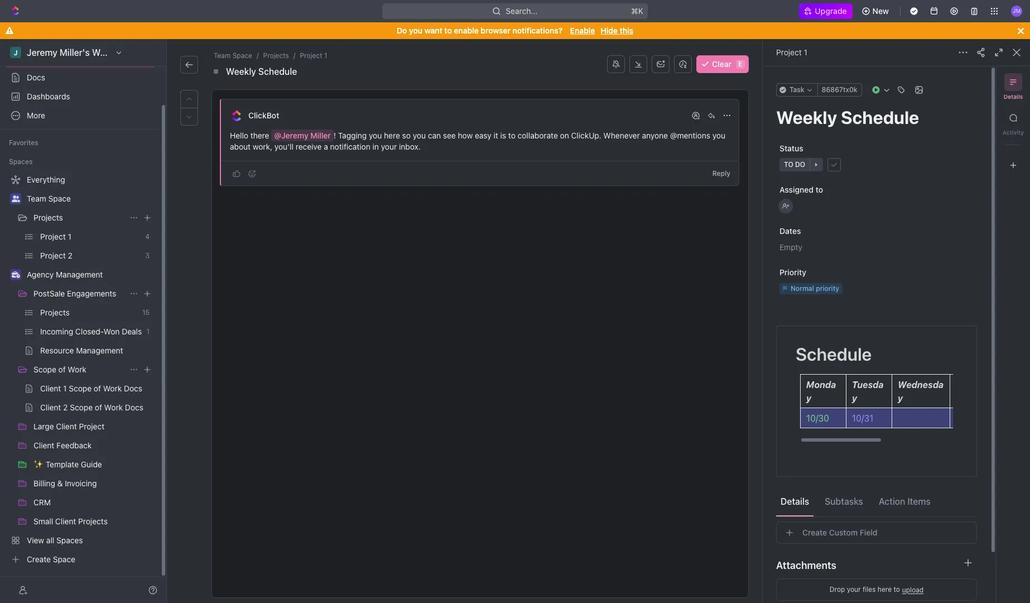 Task type: vqa. For each thing, say whether or not it's contained in the screenshot.
DOCS within the "link"
yes



Task type: locate. For each thing, give the bounding box(es) containing it.
0 vertical spatial team space link
[[212, 50, 255, 61]]

weekly schedule
[[226, 66, 297, 76]]

scope down 'resource'
[[34, 365, 56, 374]]

do
[[397, 26, 407, 35]]

2 up agency management
[[68, 251, 72, 260]]

2 vertical spatial of
[[95, 403, 102, 412]]

client down scope of work
[[40, 384, 61, 393]]

1 vertical spatial here
[[878, 585, 892, 594]]

projects link
[[261, 50, 291, 61], [34, 209, 125, 227], [40, 304, 138, 322]]

15
[[142, 308, 150, 317]]

hello
[[230, 131, 248, 140]]

on
[[560, 131, 569, 140]]

schedule down team space / projects / project 1
[[259, 66, 297, 76]]

agency management link
[[27, 266, 154, 284]]

docs up client 2 scope of work docs link
[[124, 384, 142, 393]]

86867tx0k
[[822, 85, 858, 94]]

work up client 2 scope of work docs link
[[103, 384, 122, 393]]

2 y from the left
[[853, 393, 858, 403]]

team right user group 'icon'
[[27, 194, 46, 203]]

1 / from the left
[[257, 51, 259, 60]]

team
[[214, 51, 231, 60], [27, 194, 46, 203]]

1 vertical spatial docs
[[124, 384, 142, 393]]

0 vertical spatial spaces
[[9, 157, 33, 166]]

of for 2
[[95, 403, 102, 412]]

work,
[[253, 142, 273, 151]]

crm
[[34, 497, 51, 507]]

scope down client 1 scope of work docs
[[70, 403, 93, 412]]

management down incoming closed-won deals 1
[[76, 346, 123, 355]]

scope inside the client 1 scope of work docs link
[[69, 384, 92, 393]]

project 1 link up task
[[777, 47, 808, 57]]

your left files
[[847, 585, 861, 594]]

0 horizontal spatial here
[[384, 131, 400, 140]]

favorites
[[9, 138, 38, 147]]

10/30
[[807, 413, 830, 423]]

management inside the resource management "link"
[[76, 346, 123, 355]]

team inside tree
[[27, 194, 46, 203]]

notification
[[330, 142, 371, 151]]

projects link up weekly schedule
[[261, 50, 291, 61]]

invoicing
[[65, 478, 97, 488]]

0 horizontal spatial spaces
[[9, 157, 33, 166]]

spaces down small client projects
[[56, 535, 83, 545]]

sidebar navigation
[[0, 39, 169, 603]]

team space link down everything "link"
[[27, 190, 154, 208]]

resource management
[[40, 346, 123, 355]]

enable
[[454, 26, 479, 35]]

3 y from the left
[[898, 393, 903, 403]]

1 vertical spatial 2
[[63, 403, 68, 412]]

1 horizontal spatial project 1 link
[[298, 50, 330, 61]]

large
[[34, 422, 54, 431]]

0 horizontal spatial y
[[807, 393, 812, 403]]

0 vertical spatial details
[[1004, 93, 1024, 100]]

1 horizontal spatial here
[[878, 585, 892, 594]]

0 vertical spatial scope
[[34, 365, 56, 374]]

y inside wednesda y
[[898, 393, 903, 403]]

you right @mentions
[[713, 131, 726, 140]]

1 horizontal spatial y
[[853, 393, 858, 403]]

about
[[230, 142, 251, 151]]

y down wednesda
[[898, 393, 903, 403]]

here right files
[[878, 585, 892, 594]]

1 horizontal spatial spaces
[[56, 535, 83, 545]]

a
[[324, 142, 328, 151]]

field
[[860, 528, 878, 537]]

client 2 scope of work docs link
[[40, 399, 154, 417]]

0 vertical spatial docs
[[27, 73, 45, 82]]

docs inside client 2 scope of work docs link
[[125, 403, 143, 412]]

won
[[104, 327, 120, 336]]

space
[[233, 51, 252, 60], [48, 194, 71, 203], [53, 554, 75, 564]]

create inside 'button'
[[803, 528, 828, 537]]

spaces down 'favorites' button
[[9, 157, 33, 166]]

to right assigned
[[816, 185, 824, 194]]

tree containing everything
[[4, 171, 156, 568]]

1 vertical spatial project 1
[[40, 232, 71, 241]]

client for feedback
[[34, 441, 54, 450]]

1 horizontal spatial your
[[847, 585, 861, 594]]

incoming closed-won deals link
[[40, 323, 142, 341]]

monda
[[807, 380, 836, 390]]

project 1 up project 2
[[40, 232, 71, 241]]

client 2 scope of work docs
[[40, 403, 143, 412]]

of down 'resource'
[[58, 365, 66, 374]]

whenever
[[604, 131, 640, 140]]

details button
[[777, 491, 814, 511]]

0 vertical spatial projects link
[[261, 50, 291, 61]]

incoming closed-won deals 1
[[40, 327, 150, 336]]

work
[[68, 365, 86, 374], [103, 384, 122, 393], [104, 403, 123, 412]]

team space link
[[212, 50, 255, 61], [27, 190, 154, 208]]

create left custom
[[803, 528, 828, 537]]

y down tuesda
[[853, 393, 858, 403]]

1 horizontal spatial schedule
[[796, 343, 872, 365]]

large client project link
[[34, 418, 154, 436]]

1 horizontal spatial /
[[294, 51, 296, 60]]

1 vertical spatial your
[[847, 585, 861, 594]]

scope for 1
[[69, 384, 92, 393]]

tree inside sidebar navigation
[[4, 171, 156, 568]]

your inside ! tagging you here so you can see how easy it is to collaborate on clickup. whenever anyone @mentions you about work, you'll receive a notification in your inbox.
[[381, 142, 397, 151]]

normal priority button
[[777, 279, 978, 299]]

everything link
[[4, 171, 154, 189]]

1 vertical spatial team space link
[[27, 190, 154, 208]]

1 inside project 1 link
[[68, 232, 71, 241]]

small
[[34, 516, 53, 526]]

team up the 'weekly' on the left top of page
[[214, 51, 231, 60]]

team for team space / projects / project 1
[[214, 51, 231, 60]]

1 inside incoming closed-won deals 1
[[147, 327, 150, 336]]

attachments button
[[777, 552, 978, 578]]

search...
[[506, 6, 538, 16]]

create down view
[[27, 554, 51, 564]]

agency
[[27, 270, 54, 279]]

clickbot button
[[248, 111, 280, 121]]

0 vertical spatial work
[[68, 365, 86, 374]]

y down monda
[[807, 393, 812, 403]]

2 vertical spatial space
[[53, 554, 75, 564]]

details inside the task sidebar navigation tab list
[[1004, 93, 1024, 100]]

1 vertical spatial work
[[103, 384, 122, 393]]

your right in
[[381, 142, 397, 151]]

0 horizontal spatial /
[[257, 51, 259, 60]]

notifications?
[[513, 26, 563, 35]]

1 vertical spatial team
[[27, 194, 46, 203]]

0 vertical spatial of
[[58, 365, 66, 374]]

details up "activity"
[[1004, 93, 1024, 100]]

inbox.
[[399, 142, 421, 151]]

0 vertical spatial team
[[214, 51, 231, 60]]

1 vertical spatial space
[[48, 194, 71, 203]]

1 vertical spatial create
[[27, 554, 51, 564]]

1 vertical spatial details
[[781, 496, 810, 506]]

dashboards link
[[4, 88, 156, 106]]

schedule up monda
[[796, 343, 872, 365]]

of for 1
[[94, 384, 101, 393]]

here for to
[[878, 585, 892, 594]]

team for team space
[[27, 194, 46, 203]]

project 1 link up project 2 "link" on the top of page
[[40, 228, 141, 246]]

work for 2
[[104, 403, 123, 412]]

scope inside client 2 scope of work docs link
[[70, 403, 93, 412]]

favorites button
[[4, 136, 43, 150]]

space down everything
[[48, 194, 71, 203]]

client up large
[[40, 403, 61, 412]]

2
[[68, 251, 72, 260], [63, 403, 68, 412]]

@jeremy miller button
[[272, 130, 334, 141]]

of down the client 1 scope of work docs link
[[95, 403, 102, 412]]

management up postsale engagements link
[[56, 270, 103, 279]]

to right "is"
[[509, 131, 516, 140]]

space down view all spaces
[[53, 554, 75, 564]]

0 vertical spatial project 1
[[777, 47, 808, 57]]

schedule
[[259, 66, 297, 76], [796, 343, 872, 365]]

in
[[373, 142, 379, 151]]

1 vertical spatial management
[[76, 346, 123, 355]]

reply
[[713, 169, 731, 178]]

docs up dashboards
[[27, 73, 45, 82]]

empty button
[[777, 237, 978, 257]]

management inside agency management link
[[56, 270, 103, 279]]

work down the client 1 scope of work docs link
[[104, 403, 123, 412]]

more button
[[4, 107, 156, 125]]

/ up weekly schedule
[[294, 51, 296, 60]]

task button
[[777, 83, 818, 97]]

0 horizontal spatial create
[[27, 554, 51, 564]]

y inside tuesda y
[[853, 393, 858, 403]]

work down 'resource management'
[[68, 365, 86, 374]]

client feedback
[[34, 441, 92, 450]]

details left subtasks
[[781, 496, 810, 506]]

1 horizontal spatial team
[[214, 51, 231, 60]]

@mentions
[[670, 131, 711, 140]]

project 1 up task
[[777, 47, 808, 57]]

to inside ! tagging you here so you can see how easy it is to collaborate on clickup. whenever anyone @mentions you about work, you'll receive a notification in your inbox.
[[509, 131, 516, 140]]

2 vertical spatial docs
[[125, 403, 143, 412]]

0 vertical spatial space
[[233, 51, 252, 60]]

1 y from the left
[[807, 393, 812, 403]]

scope for 2
[[70, 403, 93, 412]]

client down large
[[34, 441, 54, 450]]

0 vertical spatial 2
[[68, 251, 72, 260]]

hide
[[601, 26, 618, 35]]

✨ template guide link
[[34, 456, 154, 473]]

clear
[[713, 59, 732, 69]]

1 horizontal spatial create
[[803, 528, 828, 537]]

tree
[[4, 171, 156, 568]]

docs inside the client 1 scope of work docs link
[[124, 384, 142, 393]]

0 vertical spatial your
[[381, 142, 397, 151]]

miller
[[311, 131, 331, 140]]

space up the 'weekly' on the left top of page
[[233, 51, 252, 60]]

86867tx0k button
[[818, 83, 862, 97]]

0 vertical spatial here
[[384, 131, 400, 140]]

you
[[409, 26, 423, 35], [369, 131, 382, 140], [413, 131, 426, 140], [713, 131, 726, 140]]

0 horizontal spatial project 1
[[40, 232, 71, 241]]

0 vertical spatial schedule
[[259, 66, 297, 76]]

you up in
[[369, 131, 382, 140]]

docs down the client 1 scope of work docs link
[[125, 403, 143, 412]]

of up client 2 scope of work docs link
[[94, 384, 101, 393]]

there
[[251, 131, 269, 140]]

small client projects
[[34, 516, 108, 526]]

2 inside "link"
[[68, 251, 72, 260]]

status
[[780, 143, 804, 153]]

scope
[[34, 365, 56, 374], [69, 384, 92, 393], [70, 403, 93, 412]]

space for create space
[[53, 554, 75, 564]]

postsale
[[34, 289, 65, 298]]

team space link up the 'weekly' on the left top of page
[[212, 50, 255, 61]]

to left upload button
[[894, 585, 900, 594]]

2 up "large client project"
[[63, 403, 68, 412]]

2 horizontal spatial y
[[898, 393, 903, 403]]

y inside monda y
[[807, 393, 812, 403]]

hello there @jeremy miller
[[230, 131, 331, 140]]

scope down the scope of work link
[[69, 384, 92, 393]]

0 horizontal spatial your
[[381, 142, 397, 151]]

0 horizontal spatial details
[[781, 496, 810, 506]]

here left so
[[384, 131, 400, 140]]

1 vertical spatial of
[[94, 384, 101, 393]]

client up client feedback on the bottom of the page
[[56, 422, 77, 431]]

to inside drop your files here to upload
[[894, 585, 900, 594]]

client up view all spaces
[[55, 516, 76, 526]]

details inside 'button'
[[781, 496, 810, 506]]

2 vertical spatial scope
[[70, 403, 93, 412]]

0 vertical spatial create
[[803, 528, 828, 537]]

want
[[425, 26, 443, 35]]

space for team space / projects / project 1
[[233, 51, 252, 60]]

1 vertical spatial spaces
[[56, 535, 83, 545]]

to left do
[[784, 160, 794, 169]]

0 horizontal spatial team
[[27, 194, 46, 203]]

drop your files here to upload
[[830, 585, 924, 594]]

create inside tree
[[27, 554, 51, 564]]

/ up weekly schedule link
[[257, 51, 259, 60]]

projects link up closed-
[[40, 304, 138, 322]]

projects up weekly schedule
[[263, 51, 289, 60]]

0 vertical spatial management
[[56, 270, 103, 279]]

management for agency management
[[56, 270, 103, 279]]

0 horizontal spatial schedule
[[259, 66, 297, 76]]

here inside drop your files here to upload
[[878, 585, 892, 594]]

attachments
[[777, 559, 837, 571]]

1 horizontal spatial details
[[1004, 93, 1024, 100]]

here inside ! tagging you here so you can see how easy it is to collaborate on clickup. whenever anyone @mentions you about work, you'll receive a notification in your inbox.
[[384, 131, 400, 140]]

files
[[863, 585, 876, 594]]

projects
[[263, 51, 289, 60], [34, 213, 63, 222], [40, 308, 70, 317], [78, 516, 108, 526]]

0 horizontal spatial project 1 link
[[40, 228, 141, 246]]

2 vertical spatial work
[[104, 403, 123, 412]]

anyone
[[642, 131, 668, 140]]

to inside dropdown button
[[784, 160, 794, 169]]

project 1 link up weekly schedule link
[[298, 50, 330, 61]]

clickup.
[[571, 131, 602, 140]]

so
[[402, 131, 411, 140]]

projects link down the team space on the top left of the page
[[34, 209, 125, 227]]

1 vertical spatial scope
[[69, 384, 92, 393]]



Task type: describe. For each thing, give the bounding box(es) containing it.
✨
[[34, 460, 44, 469]]

jeremy miller's workspace, , element
[[10, 47, 21, 58]]

enable
[[570, 26, 595, 35]]

projects down the team space on the top left of the page
[[34, 213, 63, 222]]

scope of work link
[[34, 361, 125, 379]]

create custom field button
[[777, 521, 978, 544]]

1 vertical spatial projects link
[[34, 209, 125, 227]]

is
[[501, 131, 506, 140]]

dates
[[780, 226, 801, 236]]

dashboards
[[27, 92, 70, 101]]

activity
[[1003, 129, 1025, 136]]

project 2
[[40, 251, 72, 260]]

wednesda
[[898, 380, 944, 390]]

jeremy
[[27, 47, 57, 58]]

1 vertical spatial schedule
[[796, 343, 872, 365]]

2 horizontal spatial project 1 link
[[777, 47, 808, 57]]

tuesda
[[853, 380, 884, 390]]

workspace
[[92, 47, 138, 58]]

task sidebar navigation tab list
[[1002, 73, 1026, 174]]

closed-
[[75, 327, 104, 336]]

to right want
[[445, 26, 452, 35]]

all
[[46, 535, 54, 545]]

new button
[[857, 2, 896, 20]]

2 for project
[[68, 251, 72, 260]]

create custom field
[[803, 528, 878, 537]]

0 horizontal spatial team space link
[[27, 190, 154, 208]]

2 for client
[[63, 403, 68, 412]]

empty
[[780, 242, 803, 252]]

can
[[428, 131, 441, 140]]

create space
[[27, 554, 75, 564]]

client for 2
[[40, 403, 61, 412]]

resource management link
[[40, 342, 154, 360]]

project 1 inside tree
[[40, 232, 71, 241]]

you right 'do'
[[409, 26, 423, 35]]

2 / from the left
[[294, 51, 296, 60]]

your inside drop your files here to upload
[[847, 585, 861, 594]]

weekly
[[226, 66, 256, 76]]

items
[[908, 496, 931, 506]]

billing
[[34, 478, 55, 488]]

postsale engagements link
[[34, 285, 125, 303]]

browser
[[481, 26, 511, 35]]

how
[[458, 131, 473, 140]]

view
[[27, 535, 44, 545]]

1 horizontal spatial team space link
[[212, 50, 255, 61]]

large client project
[[34, 422, 105, 431]]

client for 1
[[40, 384, 61, 393]]

docs for client 1 scope of work docs
[[124, 384, 142, 393]]

more
[[27, 111, 45, 120]]

docs inside docs link
[[27, 73, 45, 82]]

1 horizontal spatial project 1
[[777, 47, 808, 57]]

@jeremy
[[274, 131, 309, 140]]

create for create space
[[27, 554, 51, 564]]

scope inside the scope of work link
[[34, 365, 56, 374]]

engagements
[[67, 289, 116, 298]]

schedule inside weekly schedule link
[[259, 66, 297, 76]]

upgrade
[[815, 6, 847, 16]]

10/31
[[853, 413, 874, 423]]

y for tuesda y
[[853, 393, 858, 403]]

weekly schedule link
[[224, 65, 299, 78]]

✨ template guide
[[34, 460, 102, 469]]

monda y
[[807, 380, 836, 403]]

reply button
[[708, 167, 735, 180]]

normal
[[791, 284, 815, 292]]

1 inside the client 1 scope of work docs link
[[63, 384, 67, 393]]

y for wednesda y
[[898, 393, 903, 403]]

receive
[[296, 142, 322, 151]]

!
[[334, 131, 336, 140]]

miller's
[[60, 47, 90, 58]]

incoming
[[40, 327, 73, 336]]

priority
[[816, 284, 840, 292]]

here for so
[[384, 131, 400, 140]]

project 2 link
[[40, 247, 141, 265]]

create space link
[[4, 551, 154, 568]]

! tagging you here so you can see how easy it is to collaborate on clickup. whenever anyone @mentions you about work, you'll receive a notification in your inbox.
[[230, 131, 728, 151]]

2 vertical spatial projects link
[[40, 304, 138, 322]]

create for create custom field
[[803, 528, 828, 537]]

normal priority
[[791, 284, 840, 292]]

priority
[[780, 267, 807, 277]]

docs for client 2 scope of work docs
[[125, 403, 143, 412]]

assigned to
[[780, 185, 824, 194]]

you right so
[[413, 131, 426, 140]]

j
[[14, 48, 18, 57]]

spaces inside tree
[[56, 535, 83, 545]]

subtasks button
[[821, 491, 868, 511]]

projects up the incoming
[[40, 308, 70, 317]]

to do
[[784, 160, 806, 169]]

action items
[[879, 496, 931, 506]]

billing & invoicing link
[[34, 475, 154, 492]]

work for 1
[[103, 384, 122, 393]]

space for team space
[[48, 194, 71, 203]]

crm link
[[34, 494, 154, 511]]

project inside "link"
[[40, 251, 66, 260]]

assigned
[[780, 185, 814, 194]]

team space / projects / project 1
[[214, 51, 327, 60]]

y for monda y
[[807, 393, 812, 403]]

feedback
[[56, 441, 92, 450]]

docs link
[[4, 69, 156, 87]]

billing & invoicing
[[34, 478, 97, 488]]

Edit task name text field
[[777, 107, 978, 128]]

action items button
[[875, 491, 936, 511]]

management for resource management
[[76, 346, 123, 355]]

small client projects link
[[34, 513, 154, 530]]

deals
[[122, 327, 142, 336]]

upgrade link
[[800, 3, 853, 19]]

user group image
[[11, 195, 20, 202]]

template
[[46, 460, 79, 469]]

projects down crm 'link' on the left bottom
[[78, 516, 108, 526]]

client 1 scope of work docs
[[40, 384, 142, 393]]

e
[[739, 60, 743, 68]]

new
[[873, 6, 889, 16]]

tuesda y
[[853, 380, 884, 403]]

subtasks
[[825, 496, 864, 506]]

this
[[620, 26, 634, 35]]

scope of work
[[34, 365, 86, 374]]

business time image
[[11, 271, 20, 278]]

do
[[796, 160, 806, 169]]



